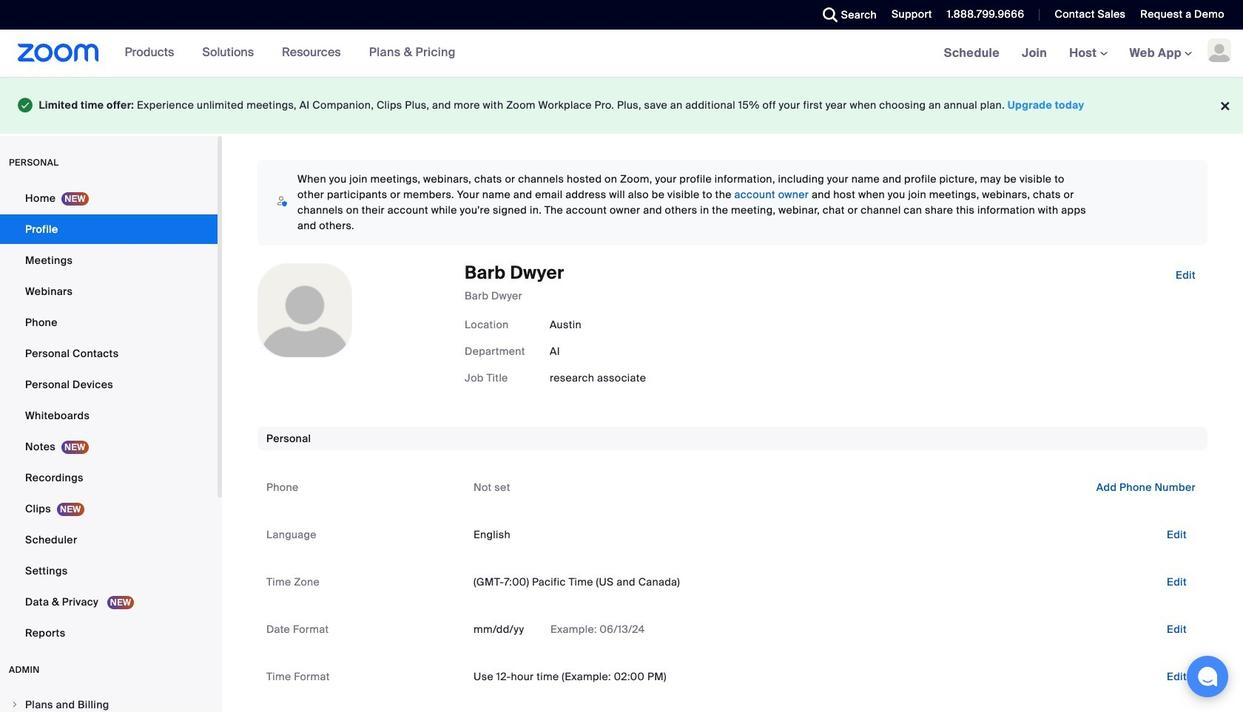 Task type: describe. For each thing, give the bounding box(es) containing it.
meetings navigation
[[933, 30, 1243, 78]]

product information navigation
[[99, 30, 467, 77]]

user photo image
[[258, 264, 352, 357]]

type image
[[18, 95, 33, 116]]

profile picture image
[[1208, 38, 1231, 62]]

right image
[[10, 700, 19, 709]]

open chat image
[[1197, 667, 1218, 687]]



Task type: locate. For each thing, give the bounding box(es) containing it.
footer
[[0, 77, 1243, 134]]

personal menu menu
[[0, 183, 218, 649]]

banner
[[0, 30, 1243, 78]]

menu item
[[0, 691, 218, 713]]

edit user photo image
[[293, 304, 317, 317]]

zoom logo image
[[18, 44, 99, 62]]



Task type: vqa. For each thing, say whether or not it's contained in the screenshot.
the left application
no



